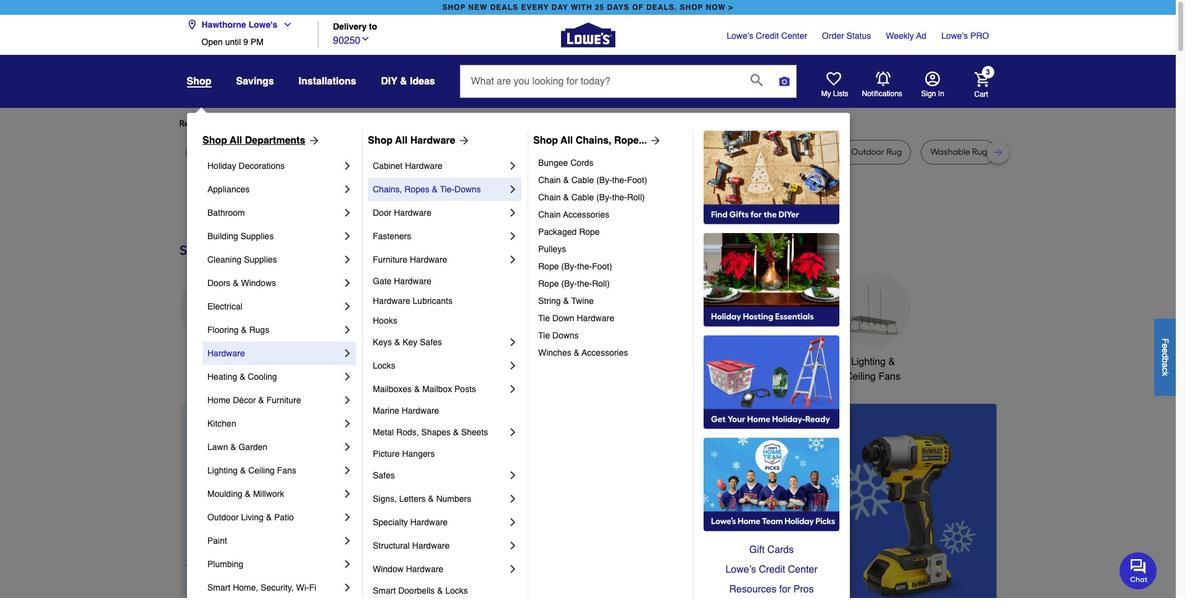 Task type: vqa. For each thing, say whether or not it's contained in the screenshot.
pm
yes



Task type: describe. For each thing, give the bounding box(es) containing it.
search image
[[751, 74, 763, 86]]

kitchen for kitchen
[[207, 419, 236, 429]]

status
[[847, 31, 871, 41]]

f
[[1161, 339, 1171, 344]]

tie downs
[[538, 331, 579, 341]]

2 shop from the left
[[680, 3, 704, 12]]

string & twine link
[[538, 293, 685, 310]]

25 days of deals. don't miss deals every day. same-day delivery on in-stock orders placed by 2 p m. image
[[179, 404, 379, 599]]

gate hardware link
[[373, 272, 519, 291]]

lawn & garden link
[[207, 436, 341, 459]]

0 horizontal spatial safes
[[373, 471, 395, 481]]

chevron right image for cleaning supplies
[[341, 254, 354, 266]]

0 vertical spatial rope
[[579, 227, 600, 237]]

tie-
[[440, 185, 455, 195]]

lowe's home improvement lists image
[[826, 72, 841, 86]]

1 e from the top
[[1161, 344, 1171, 349]]

chain for chain & cable (by-the-roll)
[[538, 193, 561, 203]]

sign in
[[922, 90, 945, 98]]

chevron right image for lawn & garden
[[341, 441, 354, 454]]

arrow right image for shop all hardware
[[455, 135, 470, 147]]

chevron right image for chains, ropes & tie-downs
[[507, 183, 519, 196]]

moulding
[[207, 490, 243, 500]]

(by- up string & twine
[[562, 279, 577, 289]]

arrow right image for shop all chains, rope...
[[647, 135, 662, 147]]

hardware inside specialty hardware link
[[410, 518, 448, 528]]

lowe's home improvement logo image
[[561, 8, 615, 62]]

for for searches
[[279, 119, 290, 129]]

building
[[207, 232, 238, 241]]

patio
[[274, 513, 294, 523]]

gift
[[750, 545, 765, 556]]

outdoor living & patio
[[207, 513, 294, 523]]

1 vertical spatial downs
[[553, 331, 579, 341]]

shop 25 days of deals by category image
[[179, 240, 997, 261]]

decorations for holiday
[[239, 161, 285, 171]]

holiday decorations
[[207, 161, 285, 171]]

1 horizontal spatial foot)
[[627, 175, 648, 185]]

notifications
[[862, 89, 903, 98]]

washable rug
[[931, 147, 988, 157]]

rope for rope (by-the-foot)
[[538, 262, 559, 272]]

& inside 'link'
[[574, 348, 580, 358]]

chevron right image for keys & key safes
[[507, 337, 519, 349]]

Search Query text field
[[461, 65, 741, 98]]

indoor
[[824, 147, 849, 157]]

kitchen faucets
[[463, 357, 533, 368]]

supplies for cleaning supplies
[[244, 255, 277, 265]]

hawthorne lowe's button
[[187, 12, 297, 37]]

lighting & ceiling fans inside lighting & ceiling fans 'button'
[[846, 357, 901, 383]]

(by- up chain & cable (by-the-roll) link
[[597, 175, 612, 185]]

lowe's home improvement notification center image
[[876, 72, 891, 86]]

chevron right image for metal rods, shapes & sheets
[[507, 427, 519, 439]]

home décor & furniture
[[207, 396, 301, 406]]

lowe's
[[726, 565, 756, 576]]

chevron right image for doors & windows
[[341, 277, 354, 290]]

0 horizontal spatial roll)
[[592, 279, 610, 289]]

home inside button
[[781, 357, 807, 368]]

8 rug from the left
[[887, 147, 902, 157]]

rope (by-the-foot) link
[[538, 258, 685, 275]]

chevron right image for building supplies
[[341, 230, 354, 243]]

building supplies link
[[207, 225, 341, 248]]

heating
[[207, 372, 237, 382]]

(by- up rope (by-the-roll)
[[562, 262, 577, 272]]

moulding & millwork link
[[207, 483, 341, 506]]

chains, ropes & tie-downs link
[[373, 178, 507, 201]]

1 vertical spatial home
[[207, 396, 231, 406]]

2 area from the left
[[550, 147, 569, 157]]

allen for allen and roth rug
[[614, 147, 634, 157]]

door
[[373, 208, 392, 218]]

chevron right image for specialty hardware
[[507, 517, 519, 529]]

chevron right image for cabinet hardware
[[507, 160, 519, 172]]

0 vertical spatial appliances
[[207, 185, 250, 195]]

tie downs link
[[538, 327, 685, 345]]

washable area rug
[[718, 147, 796, 157]]

shop all hardware link
[[368, 133, 470, 148]]

cards
[[768, 545, 794, 556]]

weekly ad
[[886, 31, 927, 41]]

desk
[[443, 147, 462, 157]]

shop all chains, rope... link
[[534, 133, 662, 148]]

chevron right image for fasteners
[[507, 230, 519, 243]]

marine hardware link
[[373, 401, 519, 421]]

outdoor tools & equipment button
[[555, 274, 629, 385]]

open until 9 pm
[[202, 37, 264, 47]]

hardware inside tie down hardware link
[[577, 314, 615, 324]]

all for chains,
[[561, 135, 573, 146]]

tie for tie downs
[[538, 331, 550, 341]]

0 horizontal spatial lighting
[[207, 466, 238, 476]]

9 rug from the left
[[973, 147, 988, 157]]

delivery
[[333, 22, 367, 32]]

tools inside tools 'button'
[[299, 357, 322, 368]]

0 vertical spatial chains,
[[576, 135, 612, 146]]

& inside button
[[400, 76, 407, 87]]

tools button
[[273, 274, 347, 370]]

chain accessories
[[538, 210, 610, 220]]

cable for roll)
[[572, 193, 594, 203]]

3 rug from the left
[[272, 147, 287, 157]]

arrow right image for shop all departments
[[305, 135, 320, 147]]

installations button
[[299, 70, 356, 93]]

lubricants
[[413, 296, 453, 306]]

heating & cooling link
[[207, 366, 341, 389]]

wi-
[[296, 584, 309, 593]]

safes link
[[373, 464, 507, 488]]

accessories inside 'link'
[[582, 348, 628, 358]]

0 horizontal spatial fans
[[277, 466, 296, 476]]

fans inside 'button'
[[879, 372, 901, 383]]

hooks link
[[373, 311, 519, 331]]

diy & ideas button
[[381, 70, 435, 93]]

sign
[[922, 90, 936, 98]]

hardware inside hardware link
[[207, 349, 245, 359]]

lowe's wishes you and your family a happy hanukkah. image
[[179, 197, 997, 228]]

specialty hardware link
[[373, 511, 507, 535]]

smart for smart doorbells & locks
[[373, 587, 396, 596]]

until
[[225, 37, 241, 47]]

the- down shop 25 days of deals by category image at the top of page
[[577, 262, 592, 272]]

keys & key safes link
[[373, 331, 507, 354]]

chat invite button image
[[1120, 552, 1158, 590]]

fasteners
[[373, 232, 411, 241]]

hardware inside "furniture hardware" link
[[410, 255, 447, 265]]

to
[[369, 22, 377, 32]]

suggestions
[[338, 119, 387, 129]]

ceiling inside 'button'
[[846, 372, 876, 383]]

chevron right image for structural hardware
[[507, 540, 519, 553]]

and for allen and roth area rug
[[512, 147, 528, 157]]

more
[[316, 119, 336, 129]]

lowe's for lowe's credit center
[[727, 31, 754, 41]]

cleaning supplies
[[207, 255, 277, 265]]

diy
[[381, 76, 398, 87]]

lowe's credit center link
[[727, 30, 808, 42]]

lowe's credit center
[[727, 31, 808, 41]]

chevron right image for signs, letters & numbers
[[507, 493, 519, 506]]

lighting inside "lighting & ceiling fans"
[[851, 357, 886, 368]]

smart for smart home
[[752, 357, 778, 368]]

c
[[1161, 368, 1171, 372]]

shop for shop all hardware
[[368, 135, 393, 146]]

cabinet
[[373, 161, 403, 171]]

winches & accessories
[[538, 348, 628, 358]]

hardware inside the gate hardware link
[[394, 277, 432, 287]]

outdoor for outdoor living & patio
[[207, 513, 239, 523]]

key
[[403, 338, 418, 348]]

supplies for building supplies
[[241, 232, 274, 241]]

hardware inside window hardware link
[[406, 565, 444, 575]]

chevron right image for flooring & rugs
[[341, 324, 354, 337]]

bungee
[[538, 158, 568, 168]]

lowe's inside button
[[249, 20, 278, 30]]

resources for pros link
[[704, 580, 840, 599]]

down
[[553, 314, 575, 324]]

rope for rope (by-the-roll)
[[538, 279, 559, 289]]

furniture hardware
[[373, 255, 447, 265]]

gate hardware
[[373, 277, 432, 287]]

scroll to item #2 image
[[664, 597, 697, 599]]

the- down chain & cable (by-the-foot) link
[[612, 193, 627, 203]]

smart home, security, wi-fi
[[207, 584, 316, 593]]

more suggestions for you
[[316, 119, 416, 129]]

washable for washable rug
[[931, 147, 970, 157]]

gift cards link
[[704, 541, 840, 561]]

chevron right image for holiday decorations
[[341, 160, 354, 172]]

0 vertical spatial downs
[[455, 185, 481, 195]]

roth for rug
[[654, 147, 672, 157]]

packaged rope
[[538, 227, 600, 237]]

5x8
[[212, 147, 226, 157]]

specialty hardware
[[373, 518, 448, 528]]

cleaning supplies link
[[207, 248, 341, 272]]

resources for pros
[[730, 585, 814, 596]]

locks link
[[373, 354, 507, 378]]

chain & cable (by-the-foot) link
[[538, 172, 685, 189]]

shop all departments
[[203, 135, 305, 146]]

faucets
[[498, 357, 533, 368]]

chains, ropes & tie-downs
[[373, 185, 481, 195]]

signs, letters & numbers
[[373, 495, 471, 504]]

hardware lubricants
[[373, 296, 453, 306]]

2 rug from the left
[[254, 147, 270, 157]]

chevron right image for hardware
[[341, 348, 354, 360]]

smart for smart home, security, wi-fi
[[207, 584, 231, 593]]

credit for lowe's
[[759, 565, 785, 576]]

doors
[[207, 278, 231, 288]]

center for lowe's credit center
[[788, 565, 818, 576]]

chevron right image for furniture hardware
[[507, 254, 519, 266]]



Task type: locate. For each thing, give the bounding box(es) containing it.
you for recommended searches for you
[[292, 119, 306, 129]]

0 vertical spatial lighting & ceiling fans
[[846, 357, 901, 383]]

None search field
[[460, 65, 797, 110]]

roth up bungee
[[530, 147, 548, 157]]

0 horizontal spatial lighting & ceiling fans
[[207, 466, 296, 476]]

accessories down tie downs link
[[582, 348, 628, 358]]

home décor & furniture link
[[207, 389, 341, 412]]

lowe's for lowe's pro
[[942, 31, 968, 41]]

2 roth from the left
[[654, 147, 672, 157]]

cable for foot)
[[572, 175, 594, 185]]

ceiling
[[846, 372, 876, 383], [248, 466, 275, 476]]

for for suggestions
[[389, 119, 400, 129]]

chevron right image for kitchen
[[341, 418, 354, 430]]

1 vertical spatial decorations
[[378, 372, 430, 383]]

flooring & rugs link
[[207, 319, 341, 342]]

(by- up chain accessories link
[[597, 193, 612, 203]]

1 cable from the top
[[572, 175, 594, 185]]

0 vertical spatial locks
[[373, 361, 396, 371]]

all down recommended searches for you at the top of the page
[[230, 135, 242, 146]]

0 vertical spatial cable
[[572, 175, 594, 185]]

0 vertical spatial safes
[[420, 338, 442, 348]]

the- down bungee cords link
[[612, 175, 627, 185]]

tie for tie down hardware
[[538, 314, 550, 324]]

0 horizontal spatial locks
[[373, 361, 396, 371]]

2 horizontal spatial shop
[[534, 135, 558, 146]]

1 horizontal spatial chains,
[[576, 135, 612, 146]]

hawthorne
[[202, 20, 246, 30]]

the- up twine
[[577, 279, 592, 289]]

0 vertical spatial roll)
[[627, 193, 645, 203]]

hardware down fasteners link
[[410, 255, 447, 265]]

0 vertical spatial foot)
[[627, 175, 648, 185]]

1 vertical spatial outdoor
[[207, 513, 239, 523]]

decorations down the rug rug
[[239, 161, 285, 171]]

of
[[632, 3, 644, 12]]

chain & cable (by-the-roll)
[[538, 193, 645, 203]]

lowe's pro link
[[942, 30, 990, 42]]

0 horizontal spatial roth
[[530, 147, 548, 157]]

1 horizontal spatial downs
[[553, 331, 579, 341]]

0 horizontal spatial all
[[230, 135, 242, 146]]

chevron right image for paint
[[341, 535, 354, 548]]

chevron right image for window hardware
[[507, 564, 519, 576]]

hardware up the hooks
[[373, 296, 410, 306]]

hardware inside shop all hardware link
[[410, 135, 455, 146]]

outdoor for outdoor tools & equipment
[[557, 357, 592, 368]]

& inside 'button'
[[889, 357, 895, 368]]

chain up packaged at the top left of the page
[[538, 210, 561, 220]]

chain for chain accessories
[[538, 210, 561, 220]]

up to 50 percent off select tools and accessories. image
[[399, 404, 997, 599]]

decorations inside christmas decorations button
[[378, 372, 430, 383]]

deals
[[490, 3, 519, 12]]

outdoor inside outdoor tools & equipment
[[557, 357, 592, 368]]

chain inside chain & cable (by-the-foot) link
[[538, 175, 561, 185]]

1 vertical spatial bathroom
[[664, 357, 707, 368]]

roth for area
[[530, 147, 548, 157]]

string
[[538, 296, 561, 306]]

kitchen
[[463, 357, 496, 368], [207, 419, 236, 429]]

arrow right image inside shop all hardware link
[[455, 135, 470, 147]]

0 horizontal spatial smart
[[207, 584, 231, 593]]

b
[[1161, 358, 1171, 363]]

2 horizontal spatial area
[[760, 147, 778, 157]]

1 horizontal spatial safes
[[420, 338, 442, 348]]

center up pros
[[788, 565, 818, 576]]

doors & windows
[[207, 278, 276, 288]]

sign in button
[[922, 72, 945, 99]]

2 cable from the top
[[572, 193, 594, 203]]

supplies up cleaning supplies
[[241, 232, 274, 241]]

fans
[[879, 372, 901, 383], [277, 466, 296, 476]]

chains, down cabinet
[[373, 185, 402, 195]]

2 tools from the left
[[595, 357, 618, 368]]

my lists
[[822, 90, 849, 98]]

lowe's down >
[[727, 31, 754, 41]]

holiday hosting essentials. image
[[704, 233, 840, 327]]

1 allen from the left
[[491, 147, 510, 157]]

1 area from the left
[[316, 147, 334, 157]]

security,
[[261, 584, 294, 593]]

0 vertical spatial tie
[[538, 314, 550, 324]]

lowe's home team holiday picks. image
[[704, 438, 840, 532]]

hardware up smart doorbells & locks
[[406, 565, 444, 575]]

all up furniture
[[395, 135, 408, 146]]

chevron right image for locks
[[507, 360, 519, 372]]

1 shop from the left
[[443, 3, 466, 12]]

packaged
[[538, 227, 577, 237]]

winches & accessories link
[[538, 345, 685, 362]]

string & twine
[[538, 296, 594, 306]]

chevron right image for mailboxes & mailbox posts
[[507, 383, 519, 396]]

hardware down flooring
[[207, 349, 245, 359]]

chain accessories link
[[538, 206, 685, 224]]

2 washable from the left
[[931, 147, 970, 157]]

weekly
[[886, 31, 914, 41]]

1 tie from the top
[[538, 314, 550, 324]]

furniture hardware link
[[373, 248, 507, 272]]

hardware down mailboxes & mailbox posts
[[402, 406, 439, 416]]

7 rug from the left
[[780, 147, 796, 157]]

hardware up desk
[[410, 135, 455, 146]]

for left pros
[[780, 585, 791, 596]]

chain inside chain & cable (by-the-roll) link
[[538, 193, 561, 203]]

with
[[571, 3, 593, 12]]

all for departments
[[230, 135, 242, 146]]

0 horizontal spatial washable
[[718, 147, 758, 157]]

0 horizontal spatial bathroom
[[207, 208, 245, 218]]

washable for washable area rug
[[718, 147, 758, 157]]

allen right desk
[[491, 147, 510, 157]]

0 vertical spatial ceiling
[[846, 372, 876, 383]]

chain inside chain accessories link
[[538, 210, 561, 220]]

for up departments
[[279, 119, 290, 129]]

decorations down christmas at left bottom
[[378, 372, 430, 383]]

safes right key
[[420, 338, 442, 348]]

supplies inside 'link'
[[244, 255, 277, 265]]

in
[[938, 90, 945, 98]]

arrow right image inside the 'shop all chains, rope...' link
[[647, 135, 662, 147]]

2 vertical spatial chain
[[538, 210, 561, 220]]

1 horizontal spatial locks
[[445, 587, 468, 596]]

1 vertical spatial foot)
[[592, 262, 612, 272]]

tie down string
[[538, 314, 550, 324]]

1 horizontal spatial lowe's
[[727, 31, 754, 41]]

0 horizontal spatial you
[[292, 119, 306, 129]]

roth up chain & cable (by-the-foot) link
[[654, 147, 672, 157]]

shop up 5x8
[[203, 135, 227, 146]]

arrow right image inside the "shop all departments" link
[[305, 135, 320, 147]]

gift cards
[[750, 545, 794, 556]]

1 horizontal spatial and
[[636, 147, 652, 157]]

1 and from the left
[[512, 147, 528, 157]]

locks down keys at the bottom left
[[373, 361, 396, 371]]

departments
[[245, 135, 305, 146]]

you for more suggestions for you
[[401, 119, 416, 129]]

0 vertical spatial credit
[[756, 31, 779, 41]]

lowe's credit center
[[726, 565, 818, 576]]

0 horizontal spatial allen
[[491, 147, 510, 157]]

smart inside button
[[752, 357, 778, 368]]

credit inside lowe's credit center link
[[759, 565, 785, 576]]

chevron right image
[[341, 160, 354, 172], [341, 207, 354, 219], [507, 207, 519, 219], [341, 277, 354, 290], [341, 301, 354, 313], [341, 348, 354, 360], [507, 360, 519, 372], [341, 418, 354, 430], [507, 427, 519, 439], [341, 512, 354, 524], [341, 535, 354, 548]]

center left order
[[782, 31, 808, 41]]

tools inside outdoor tools & equipment
[[595, 357, 618, 368]]

center
[[782, 31, 808, 41], [788, 565, 818, 576]]

christmas decorations button
[[367, 274, 441, 385]]

1 vertical spatial lighting & ceiling fans
[[207, 466, 296, 476]]

downs down cabinet hardware link
[[455, 185, 481, 195]]

1 vertical spatial appliances
[[192, 357, 241, 368]]

0 vertical spatial accessories
[[563, 210, 610, 220]]

furniture up gate
[[373, 255, 408, 265]]

0 horizontal spatial chains,
[[373, 185, 402, 195]]

bathroom link
[[207, 201, 341, 225]]

1 horizontal spatial decorations
[[378, 372, 430, 383]]

0 horizontal spatial for
[[279, 119, 290, 129]]

chevron right image for door hardware
[[507, 207, 519, 219]]

hardware up hardware lubricants
[[394, 277, 432, 287]]

safes down picture at the bottom left of page
[[373, 471, 395, 481]]

1 vertical spatial center
[[788, 565, 818, 576]]

supplies
[[241, 232, 274, 241], [244, 255, 277, 265]]

foot) down pulleys link
[[592, 262, 612, 272]]

heating & cooling
[[207, 372, 277, 382]]

1 washable from the left
[[718, 147, 758, 157]]

2 shop from the left
[[368, 135, 393, 146]]

recommended
[[179, 119, 239, 129]]

allen and roth rug
[[614, 147, 689, 157]]

0 horizontal spatial decorations
[[239, 161, 285, 171]]

3 shop from the left
[[534, 135, 558, 146]]

1 horizontal spatial you
[[401, 119, 416, 129]]

0 vertical spatial fans
[[879, 372, 901, 383]]

0 vertical spatial outdoor
[[557, 357, 592, 368]]

0 vertical spatial bathroom
[[207, 208, 245, 218]]

you left more
[[292, 119, 306, 129]]

lowe's home improvement cart image
[[975, 72, 990, 87]]

1 horizontal spatial bathroom
[[664, 357, 707, 368]]

0 vertical spatial kitchen
[[463, 357, 496, 368]]

chevron right image for bathroom
[[341, 207, 354, 219]]

mailbox
[[422, 385, 452, 395]]

1 vertical spatial chain
[[538, 193, 561, 203]]

locks down window hardware link
[[445, 587, 468, 596]]

hardware up chains, ropes & tie-downs on the top left of page
[[405, 161, 443, 171]]

shop for shop all chains, rope...
[[534, 135, 558, 146]]

0 horizontal spatial area
[[316, 147, 334, 157]]

& inside outdoor tools & equipment
[[621, 357, 627, 368]]

hardware link
[[207, 342, 341, 366]]

chevron right image
[[507, 160, 519, 172], [341, 183, 354, 196], [507, 183, 519, 196], [341, 230, 354, 243], [507, 230, 519, 243], [341, 254, 354, 266], [507, 254, 519, 266], [341, 324, 354, 337], [507, 337, 519, 349], [341, 371, 354, 383], [507, 383, 519, 396], [341, 395, 354, 407], [341, 441, 354, 454], [341, 465, 354, 477], [507, 470, 519, 482], [341, 488, 354, 501], [507, 493, 519, 506], [507, 517, 519, 529], [507, 540, 519, 553], [341, 559, 354, 571], [507, 564, 519, 576], [341, 582, 354, 595]]

kitchen faucets button
[[461, 274, 535, 370]]

paint
[[207, 537, 227, 546]]

you up the "shop all hardware"
[[401, 119, 416, 129]]

hardware
[[410, 135, 455, 146], [405, 161, 443, 171], [394, 208, 432, 218], [410, 255, 447, 265], [394, 277, 432, 287], [373, 296, 410, 306], [577, 314, 615, 324], [207, 349, 245, 359], [402, 406, 439, 416], [410, 518, 448, 528], [412, 542, 450, 551], [406, 565, 444, 575]]

arrow left image
[[409, 512, 421, 525]]

chevron right image for home décor & furniture
[[341, 395, 354, 407]]

flooring
[[207, 325, 239, 335]]

1 you from the left
[[292, 119, 306, 129]]

credit inside lowe's credit center "link"
[[756, 31, 779, 41]]

for up the "shop all hardware"
[[389, 119, 400, 129]]

1 vertical spatial kitchen
[[207, 419, 236, 429]]

decorations inside "holiday decorations" link
[[239, 161, 285, 171]]

0 horizontal spatial ceiling
[[248, 466, 275, 476]]

1 horizontal spatial furniture
[[373, 255, 408, 265]]

shop
[[187, 76, 211, 87]]

garden
[[239, 443, 268, 453]]

1 horizontal spatial fans
[[879, 372, 901, 383]]

equipment
[[568, 372, 615, 383]]

center inside "link"
[[782, 31, 808, 41]]

lowe's left pro at the top of page
[[942, 31, 968, 41]]

1 rug from the left
[[195, 147, 210, 157]]

find gifts for the diyer. image
[[704, 131, 840, 225]]

tools down flooring & rugs link
[[299, 357, 322, 368]]

rope down the pulleys
[[538, 262, 559, 272]]

pm
[[251, 37, 264, 47]]

1 tools from the left
[[299, 357, 322, 368]]

tie up winches
[[538, 331, 550, 341]]

rope up shop 25 days of deals by category image at the top of page
[[579, 227, 600, 237]]

1 vertical spatial furniture
[[267, 396, 301, 406]]

2 horizontal spatial for
[[780, 585, 791, 596]]

marine
[[373, 406, 399, 416]]

hardware inside cabinet hardware link
[[405, 161, 443, 171]]

hardware lubricants link
[[373, 291, 519, 311]]

allen for allen and roth area rug
[[491, 147, 510, 157]]

2 and from the left
[[636, 147, 652, 157]]

1 vertical spatial lighting
[[207, 466, 238, 476]]

1 horizontal spatial lighting & ceiling fans
[[846, 357, 901, 383]]

numbers
[[436, 495, 471, 504]]

get your home holiday-ready. image
[[704, 336, 840, 430]]

doors & windows link
[[207, 272, 341, 295]]

home,
[[233, 584, 258, 593]]

2 horizontal spatial smart
[[752, 357, 778, 368]]

hardware inside "marine hardware" "link"
[[402, 406, 439, 416]]

1 roth from the left
[[530, 147, 548, 157]]

0 vertical spatial home
[[781, 357, 807, 368]]

lowe's up pm
[[249, 20, 278, 30]]

hardware inside structural hardware link
[[412, 542, 450, 551]]

3
[[986, 68, 990, 77]]

hardware down ropes
[[394, 208, 432, 218]]

kitchen up lawn
[[207, 419, 236, 429]]

area
[[316, 147, 334, 157], [550, 147, 569, 157], [760, 147, 778, 157]]

camera image
[[779, 75, 791, 88]]

rope...
[[614, 135, 647, 146]]

cleaning
[[207, 255, 242, 265]]

2 allen from the left
[[614, 147, 634, 157]]

all for hardware
[[395, 135, 408, 146]]

f e e d b a c k
[[1161, 339, 1171, 376]]

0 horizontal spatial downs
[[455, 185, 481, 195]]

kitchen up posts on the left bottom of page
[[463, 357, 496, 368]]

chain up chain accessories
[[538, 193, 561, 203]]

2 all from the left
[[395, 135, 408, 146]]

recommended searches for you heading
[[179, 118, 997, 130]]

location image
[[187, 20, 197, 30]]

rope up string
[[538, 279, 559, 289]]

supplies up windows
[[244, 255, 277, 265]]

0 horizontal spatial shop
[[443, 3, 466, 12]]

lighting & ceiling fans inside lighting & ceiling fans link
[[207, 466, 296, 476]]

roll) down chain & cable (by-the-foot) link
[[627, 193, 645, 203]]

sheets
[[461, 428, 488, 438]]

savings
[[236, 76, 274, 87]]

1 horizontal spatial home
[[781, 357, 807, 368]]

credit up resources for pros link
[[759, 565, 785, 576]]

2 horizontal spatial all
[[561, 135, 573, 146]]

cable down cords
[[572, 175, 594, 185]]

chevron right image for outdoor living & patio
[[341, 512, 354, 524]]

structural
[[373, 542, 410, 551]]

rods,
[[396, 428, 419, 438]]

bathroom inside button
[[664, 357, 707, 368]]

hardware down twine
[[577, 314, 615, 324]]

kitchen for kitchen faucets
[[463, 357, 496, 368]]

e up d
[[1161, 344, 1171, 349]]

outdoor up equipment
[[557, 357, 592, 368]]

chevron down image
[[361, 34, 370, 44]]

appliances up the heating
[[192, 357, 241, 368]]

hangers
[[402, 450, 435, 459]]

1 vertical spatial chains,
[[373, 185, 402, 195]]

shop for shop all departments
[[203, 135, 227, 146]]

locks
[[373, 361, 396, 371], [445, 587, 468, 596]]

signs,
[[373, 495, 397, 504]]

0 horizontal spatial kitchen
[[207, 419, 236, 429]]

roll) up string & twine link
[[592, 279, 610, 289]]

rug 5x8
[[195, 147, 226, 157]]

f e e d b a c k button
[[1155, 319, 1176, 396]]

tools up equipment
[[595, 357, 618, 368]]

1 horizontal spatial all
[[395, 135, 408, 146]]

1 horizontal spatial kitchen
[[463, 357, 496, 368]]

0 vertical spatial chain
[[538, 175, 561, 185]]

lowe's home improvement account image
[[925, 72, 940, 86]]

1 vertical spatial accessories
[[582, 348, 628, 358]]

day
[[552, 3, 568, 12]]

arrow right image
[[305, 135, 320, 147], [455, 135, 470, 147], [647, 135, 662, 147], [974, 512, 986, 525]]

credit up search icon
[[756, 31, 779, 41]]

allen down rope...
[[614, 147, 634, 157]]

1 horizontal spatial washable
[[931, 147, 970, 157]]

all up bungee cords
[[561, 135, 573, 146]]

chevron right image for plumbing
[[341, 559, 354, 571]]

2 tie from the top
[[538, 331, 550, 341]]

(by-
[[597, 175, 612, 185], [597, 193, 612, 203], [562, 262, 577, 272], [562, 279, 577, 289]]

0 vertical spatial supplies
[[241, 232, 274, 241]]

furniture down heating & cooling link
[[267, 396, 301, 406]]

4 rug from the left
[[336, 147, 352, 157]]

1 vertical spatial supplies
[[244, 255, 277, 265]]

chevron right image for heating & cooling
[[341, 371, 354, 383]]

chevron right image for appliances
[[341, 183, 354, 196]]

center for lowe's credit center
[[782, 31, 808, 41]]

chevron right image for electrical
[[341, 301, 354, 313]]

1 vertical spatial roll)
[[592, 279, 610, 289]]

decorations for christmas
[[378, 372, 430, 383]]

appliances inside button
[[192, 357, 241, 368]]

foot) down bungee cords link
[[627, 175, 648, 185]]

flooring & rugs
[[207, 325, 269, 335]]

0 horizontal spatial foot)
[[592, 262, 612, 272]]

2 chain from the top
[[538, 193, 561, 203]]

chevron right image for safes
[[507, 470, 519, 482]]

shop up allen and roth area rug
[[534, 135, 558, 146]]

allen
[[491, 147, 510, 157], [614, 147, 634, 157]]

0 horizontal spatial outdoor
[[207, 513, 239, 523]]

chevron right image for lighting & ceiling fans
[[341, 465, 354, 477]]

1 horizontal spatial ceiling
[[846, 372, 876, 383]]

3 chain from the top
[[538, 210, 561, 220]]

chain for chain & cable (by-the-foot)
[[538, 175, 561, 185]]

1 vertical spatial locks
[[445, 587, 468, 596]]

bathroom
[[207, 208, 245, 218], [664, 357, 707, 368]]

outdoor down the moulding
[[207, 513, 239, 523]]

1 horizontal spatial for
[[389, 119, 400, 129]]

chevron down image
[[278, 20, 292, 30]]

hardware up window hardware link
[[412, 542, 450, 551]]

lowe's
[[249, 20, 278, 30], [727, 31, 754, 41], [942, 31, 968, 41]]

pro
[[971, 31, 990, 41]]

appliances down the holiday
[[207, 185, 250, 195]]

1 horizontal spatial tools
[[595, 357, 618, 368]]

1 shop from the left
[[203, 135, 227, 146]]

1 chain from the top
[[538, 175, 561, 185]]

chains, down recommended searches for you heading
[[576, 135, 612, 146]]

shop left new
[[443, 3, 466, 12]]

credit for lowe's
[[756, 31, 779, 41]]

0 vertical spatial furniture
[[373, 255, 408, 265]]

1 vertical spatial credit
[[759, 565, 785, 576]]

1 vertical spatial ceiling
[[248, 466, 275, 476]]

lighting & ceiling fans
[[846, 357, 901, 383], [207, 466, 296, 476]]

1 vertical spatial rope
[[538, 262, 559, 272]]

e
[[1161, 344, 1171, 349], [1161, 349, 1171, 353]]

ad
[[917, 31, 927, 41]]

bungee cords
[[538, 158, 594, 168]]

0 horizontal spatial home
[[207, 396, 231, 406]]

building supplies
[[207, 232, 274, 241]]

0 horizontal spatial tools
[[299, 357, 322, 368]]

new
[[469, 3, 488, 12]]

1 horizontal spatial area
[[550, 147, 569, 157]]

2 you from the left
[[401, 119, 416, 129]]

window
[[373, 565, 404, 575]]

5 rug from the left
[[571, 147, 586, 157]]

3 all from the left
[[561, 135, 573, 146]]

shop left now
[[680, 3, 704, 12]]

1 horizontal spatial allen
[[614, 147, 634, 157]]

shop down more suggestions for you link
[[368, 135, 393, 146]]

1 horizontal spatial shop
[[368, 135, 393, 146]]

2 e from the top
[[1161, 349, 1171, 353]]

3 area from the left
[[760, 147, 778, 157]]

6 rug from the left
[[674, 147, 689, 157]]

hardware down signs, letters & numbers
[[410, 518, 448, 528]]

1 vertical spatial cable
[[572, 193, 594, 203]]

outdoor living & patio link
[[207, 506, 341, 530]]

chain down bungee
[[538, 175, 561, 185]]

0 vertical spatial lighting
[[851, 357, 886, 368]]

chevron right image for smart home, security, wi-fi
[[341, 582, 354, 595]]

1 vertical spatial tie
[[538, 331, 550, 341]]

1 all from the left
[[230, 135, 242, 146]]

shop
[[443, 3, 466, 12], [680, 3, 704, 12]]

electrical link
[[207, 295, 341, 319]]

downs down down
[[553, 331, 579, 341]]

kitchen inside button
[[463, 357, 496, 368]]

cable up chain accessories
[[572, 193, 594, 203]]

pulleys
[[538, 245, 566, 254]]

1 vertical spatial fans
[[277, 466, 296, 476]]

e up the b
[[1161, 349, 1171, 353]]

accessories down the chain & cable (by-the-roll)
[[563, 210, 610, 220]]

hardware inside hardware lubricants link
[[373, 296, 410, 306]]

0 horizontal spatial lowe's
[[249, 20, 278, 30]]

90250 button
[[333, 32, 370, 48]]

safes
[[420, 338, 442, 348], [373, 471, 395, 481]]

and for allen and roth rug
[[636, 147, 652, 157]]

chevron right image for moulding & millwork
[[341, 488, 354, 501]]

hardware inside door hardware link
[[394, 208, 432, 218]]



